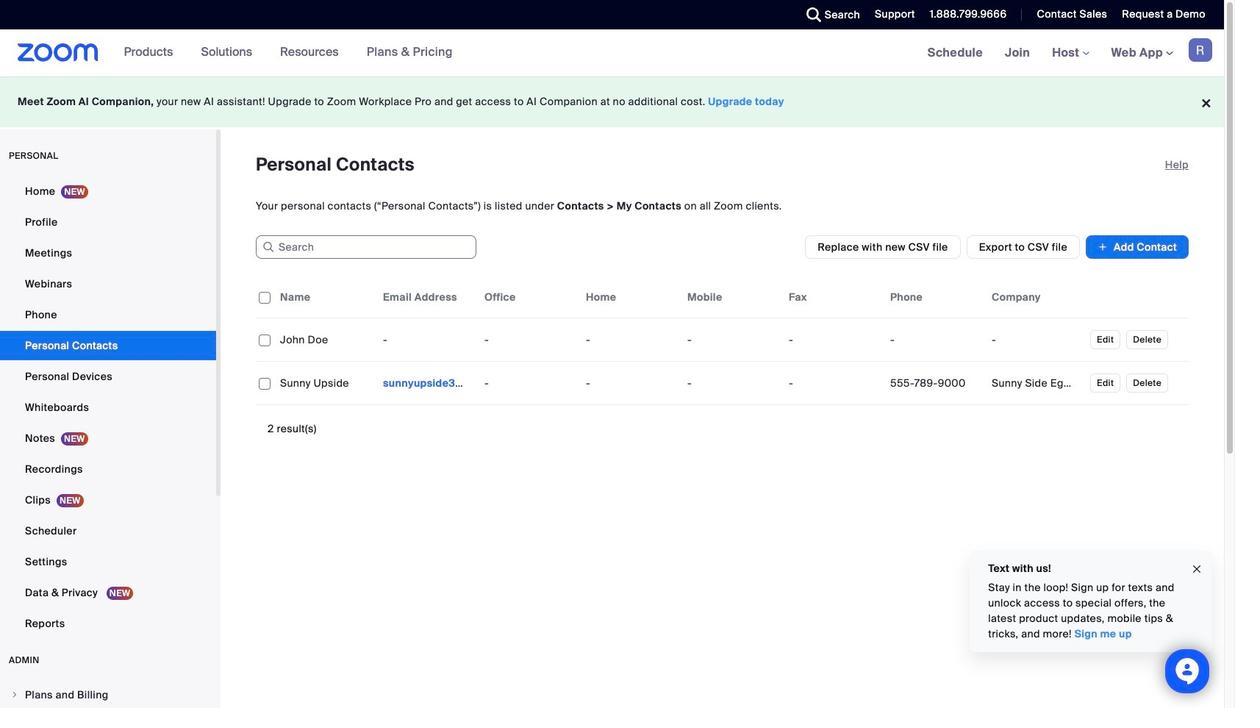 Task type: locate. For each thing, give the bounding box(es) containing it.
personal menu menu
[[0, 176, 216, 640]]

close image
[[1191, 561, 1203, 578]]

cell
[[885, 325, 986, 354], [986, 325, 1088, 354], [377, 368, 479, 398], [885, 368, 986, 398], [986, 368, 1088, 398]]

profile picture image
[[1189, 38, 1213, 62]]

right image
[[10, 690, 19, 699]]

menu item
[[0, 681, 216, 708]]

banner
[[0, 29, 1224, 77]]

footer
[[0, 76, 1224, 127]]

add image
[[1098, 240, 1108, 254]]

application
[[256, 276, 1200, 416]]



Task type: describe. For each thing, give the bounding box(es) containing it.
meetings navigation
[[917, 29, 1224, 77]]

Search Contacts Input text field
[[256, 235, 476, 259]]

product information navigation
[[113, 29, 464, 76]]

zoom logo image
[[18, 43, 98, 62]]



Task type: vqa. For each thing, say whether or not it's contained in the screenshot.
third heading from the right
no



